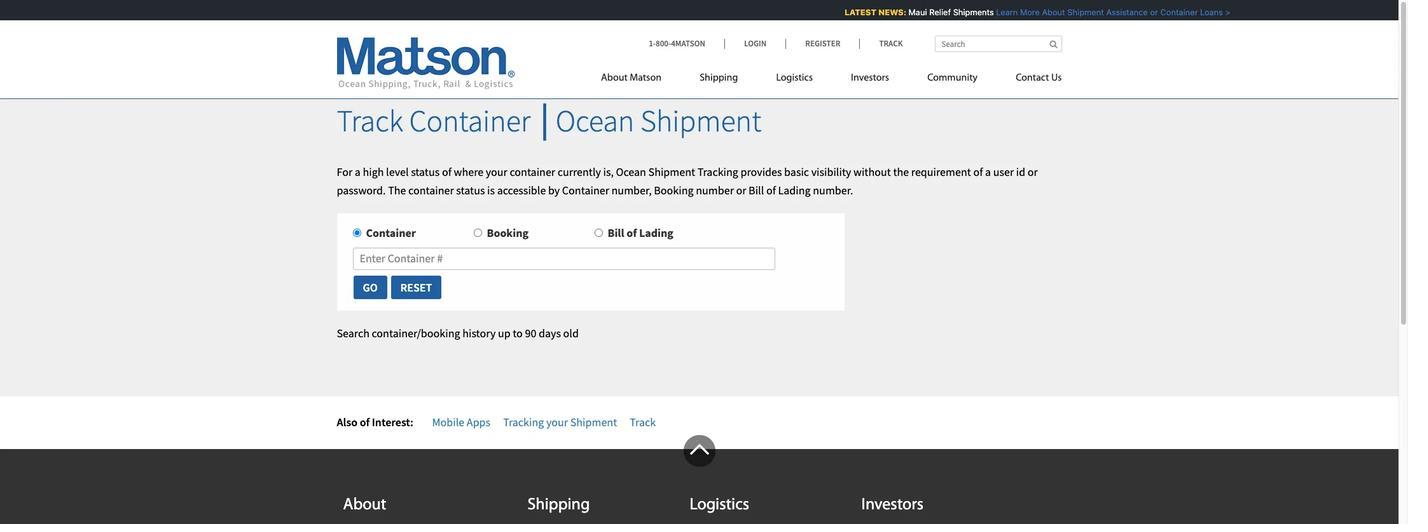 Task type: describe. For each thing, give the bounding box(es) containing it.
register
[[805, 38, 840, 49]]

mobile
[[432, 415, 464, 430]]

latest
[[841, 7, 873, 17]]

also of interest:
[[337, 415, 413, 430]]

also
[[337, 415, 357, 430]]

investors link
[[832, 67, 908, 93]]

ocean
[[616, 165, 646, 179]]

investors inside 'top menu' 'navigation'
[[851, 73, 889, 83]]

learn
[[993, 7, 1014, 17]]

of right also
[[360, 415, 370, 430]]

Search search field
[[935, 36, 1062, 52]]

user
[[993, 165, 1014, 179]]

to
[[513, 326, 523, 341]]

backtop image
[[683, 435, 715, 467]]

Bill of Lading radio
[[594, 229, 603, 237]]

about matson
[[601, 73, 661, 83]]

track for track container │ocean shipment
[[337, 102, 403, 140]]

1 vertical spatial or
[[1028, 165, 1038, 179]]

days
[[539, 326, 561, 341]]

is
[[487, 183, 495, 198]]

number
[[696, 183, 734, 198]]

1-800-4matson
[[649, 38, 705, 49]]

0 horizontal spatial lading
[[639, 226, 673, 241]]

for a high level status of where your container currently is, ocean shipment tracking provides basic visibility without the requirement of a user id or password. the container status is accessible by container number, booking number or bill of lading number.
[[337, 165, 1038, 198]]

mobile apps link
[[432, 415, 490, 430]]

interest:
[[372, 415, 413, 430]]

matson
[[630, 73, 661, 83]]

│ocean
[[537, 102, 634, 140]]

0 horizontal spatial shipping
[[528, 497, 590, 514]]

track for bottom track link
[[630, 415, 656, 430]]

currently
[[558, 165, 601, 179]]

about matson link
[[601, 67, 681, 93]]

container inside for a high level status of where your container currently is, ocean shipment tracking provides basic visibility without the requirement of a user id or password. the container status is accessible by container number, booking number or bill of lading number.
[[562, 183, 609, 198]]

by
[[548, 183, 560, 198]]

track for track link to the top
[[879, 38, 903, 49]]

1 vertical spatial track link
[[630, 415, 656, 430]]

1 horizontal spatial status
[[456, 183, 485, 198]]

0 horizontal spatial bill
[[608, 226, 624, 241]]

tracking your shipment link
[[503, 415, 617, 430]]

level
[[386, 165, 409, 179]]

login
[[744, 38, 767, 49]]

requirement
[[911, 165, 971, 179]]

your inside for a high level status of where your container currently is, ocean shipment tracking provides basic visibility without the requirement of a user id or password. the container status is accessible by container number, booking number or bill of lading number.
[[486, 165, 507, 179]]

contact
[[1016, 73, 1049, 83]]

up
[[498, 326, 510, 341]]

logistics inside "link"
[[776, 73, 813, 83]]

container left 'loans'
[[1157, 7, 1194, 17]]

0 vertical spatial about
[[1039, 7, 1062, 17]]

1-800-4matson link
[[649, 38, 724, 49]]

of left where
[[442, 165, 451, 179]]

Enter Container # text field
[[353, 248, 775, 270]]

about for about
[[343, 497, 386, 514]]

2 horizontal spatial or
[[1147, 7, 1155, 17]]

90
[[525, 326, 536, 341]]

track container │ocean shipment
[[337, 102, 761, 140]]

0 vertical spatial status
[[411, 165, 440, 179]]

number,
[[611, 183, 652, 198]]

booking inside for a high level status of where your container currently is, ocean shipment tracking provides basic visibility without the requirement of a user id or password. the container status is accessible by container number, booking number or bill of lading number.
[[654, 183, 694, 198]]

the
[[893, 165, 909, 179]]

search
[[337, 326, 369, 341]]



Task type: locate. For each thing, give the bounding box(es) containing it.
assistance
[[1103, 7, 1144, 17]]

0 horizontal spatial booking
[[487, 226, 529, 241]]

container right the
[[408, 183, 454, 198]]

about
[[1039, 7, 1062, 17], [601, 73, 628, 83], [343, 497, 386, 514]]

provides
[[741, 165, 782, 179]]

1 horizontal spatial tracking
[[697, 165, 738, 179]]

learn more about shipment assistance or container loans > link
[[993, 7, 1227, 17]]

1 horizontal spatial track link
[[859, 38, 903, 49]]

1 a from the left
[[355, 165, 360, 179]]

tracking inside for a high level status of where your container currently is, ocean shipment tracking provides basic visibility without the requirement of a user id or password. the container status is accessible by container number, booking number or bill of lading number.
[[697, 165, 738, 179]]

or right number
[[736, 183, 746, 198]]

number.
[[813, 183, 853, 198]]

0 vertical spatial logistics
[[776, 73, 813, 83]]

1 vertical spatial investors
[[861, 497, 924, 514]]

1 vertical spatial about
[[601, 73, 628, 83]]

tracking up number
[[697, 165, 738, 179]]

status
[[411, 165, 440, 179], [456, 183, 485, 198]]

container/booking
[[372, 326, 460, 341]]

1 horizontal spatial booking
[[654, 183, 694, 198]]

where
[[454, 165, 483, 179]]

bill inside for a high level status of where your container currently is, ocean shipment tracking provides basic visibility without the requirement of a user id or password. the container status is accessible by container number, booking number or bill of lading number.
[[749, 183, 764, 198]]

1 vertical spatial booking
[[487, 226, 529, 241]]

1 horizontal spatial your
[[546, 415, 568, 430]]

2 vertical spatial track
[[630, 415, 656, 430]]

your
[[486, 165, 507, 179], [546, 415, 568, 430]]

without
[[853, 165, 891, 179]]

for
[[337, 165, 352, 179]]

contact us
[[1016, 73, 1062, 83]]

container
[[510, 165, 555, 179], [408, 183, 454, 198]]

shipping inside shipping link
[[700, 73, 738, 83]]

status down where
[[456, 183, 485, 198]]

us
[[1051, 73, 1062, 83]]

0 horizontal spatial tracking
[[503, 415, 544, 430]]

container up where
[[409, 102, 531, 140]]

1 horizontal spatial logistics
[[776, 73, 813, 83]]

1 vertical spatial bill
[[608, 226, 624, 241]]

of right bill of lading "option"
[[627, 226, 637, 241]]

a left user
[[985, 165, 991, 179]]

register link
[[786, 38, 859, 49]]

Container radio
[[353, 229, 361, 237]]

0 vertical spatial bill
[[749, 183, 764, 198]]

maui
[[905, 7, 924, 17]]

or right assistance
[[1147, 7, 1155, 17]]

container up accessible
[[510, 165, 555, 179]]

tracking right apps
[[503, 415, 544, 430]]

bill
[[749, 183, 764, 198], [608, 226, 624, 241]]

community
[[927, 73, 978, 83]]

1 vertical spatial lading
[[639, 226, 673, 241]]

0 vertical spatial investors
[[851, 73, 889, 83]]

0 vertical spatial track link
[[859, 38, 903, 49]]

logistics
[[776, 73, 813, 83], [690, 497, 749, 514]]

history
[[462, 326, 496, 341]]

2 horizontal spatial track
[[879, 38, 903, 49]]

bill right bill of lading "option"
[[608, 226, 624, 241]]

1 horizontal spatial shipping
[[700, 73, 738, 83]]

0 vertical spatial shipping
[[700, 73, 738, 83]]

1 vertical spatial shipping
[[528, 497, 590, 514]]

1 vertical spatial container
[[408, 183, 454, 198]]

loans
[[1197, 7, 1220, 17]]

None button
[[353, 275, 388, 300], [390, 275, 442, 300], [353, 275, 388, 300], [390, 275, 442, 300]]

0 vertical spatial your
[[486, 165, 507, 179]]

booking
[[654, 183, 694, 198], [487, 226, 529, 241]]

mobile apps
[[432, 415, 490, 430]]

shipments
[[950, 7, 990, 17]]

shipment inside for a high level status of where your container currently is, ocean shipment tracking provides basic visibility without the requirement of a user id or password. the container status is accessible by container number, booking number or bill of lading number.
[[648, 165, 695, 179]]

1 vertical spatial logistics
[[690, 497, 749, 514]]

booking right booking option
[[487, 226, 529, 241]]

0 horizontal spatial logistics
[[690, 497, 749, 514]]

lading
[[778, 183, 811, 198], [639, 226, 673, 241]]

0 horizontal spatial or
[[736, 183, 746, 198]]

0 vertical spatial tracking
[[697, 165, 738, 179]]

footer
[[0, 435, 1398, 525]]

about for about matson
[[601, 73, 628, 83]]

logistics link
[[757, 67, 832, 93]]

search container/booking history up to 90 days old
[[337, 326, 579, 341]]

1 horizontal spatial or
[[1028, 165, 1038, 179]]

visibility
[[811, 165, 851, 179]]

booking left number
[[654, 183, 694, 198]]

relief
[[926, 7, 947, 17]]

contact us link
[[997, 67, 1062, 93]]

1 horizontal spatial bill
[[749, 183, 764, 198]]

of down provides
[[766, 183, 776, 198]]

track link
[[859, 38, 903, 49], [630, 415, 656, 430]]

lading inside for a high level status of where your container currently is, ocean shipment tracking provides basic visibility without the requirement of a user id or password. the container status is accessible by container number, booking number or bill of lading number.
[[778, 183, 811, 198]]

news:
[[875, 7, 903, 17]]

bill down provides
[[749, 183, 764, 198]]

1 horizontal spatial track
[[630, 415, 656, 430]]

1 horizontal spatial lading
[[778, 183, 811, 198]]

0 horizontal spatial a
[[355, 165, 360, 179]]

0 horizontal spatial your
[[486, 165, 507, 179]]

investors
[[851, 73, 889, 83], [861, 497, 924, 514]]

1 vertical spatial your
[[546, 415, 568, 430]]

container down 'currently'
[[562, 183, 609, 198]]

>
[[1222, 7, 1227, 17]]

track
[[879, 38, 903, 49], [337, 102, 403, 140], [630, 415, 656, 430]]

accessible
[[497, 183, 546, 198]]

None search field
[[935, 36, 1062, 52]]

2 vertical spatial about
[[343, 497, 386, 514]]

of left user
[[973, 165, 983, 179]]

login link
[[724, 38, 786, 49]]

2 horizontal spatial about
[[1039, 7, 1062, 17]]

is,
[[603, 165, 614, 179]]

blue matson logo with ocean, shipping, truck, rail and logistics written beneath it. image
[[337, 38, 515, 90]]

0 vertical spatial or
[[1147, 7, 1155, 17]]

0 horizontal spatial about
[[343, 497, 386, 514]]

tracking your shipment
[[503, 415, 617, 430]]

a right for
[[355, 165, 360, 179]]

high
[[363, 165, 384, 179]]

apps
[[467, 415, 490, 430]]

about inside 'link'
[[601, 73, 628, 83]]

tracking
[[697, 165, 738, 179], [503, 415, 544, 430]]

or right id
[[1028, 165, 1038, 179]]

800-
[[656, 38, 671, 49]]

0 vertical spatial lading
[[778, 183, 811, 198]]

old
[[563, 326, 579, 341]]

password.
[[337, 183, 386, 198]]

1 vertical spatial track
[[337, 102, 403, 140]]

0 horizontal spatial track
[[337, 102, 403, 140]]

shipping link
[[681, 67, 757, 93]]

logistics down register link
[[776, 73, 813, 83]]

0 horizontal spatial container
[[408, 183, 454, 198]]

lading down basic
[[778, 183, 811, 198]]

top menu navigation
[[601, 67, 1062, 93]]

container right container radio
[[366, 226, 416, 241]]

latest news: maui relief shipments learn more about shipment assistance or container loans >
[[841, 7, 1227, 17]]

lading down the number,
[[639, 226, 673, 241]]

container
[[1157, 7, 1194, 17], [409, 102, 531, 140], [562, 183, 609, 198], [366, 226, 416, 241]]

1 horizontal spatial a
[[985, 165, 991, 179]]

0 horizontal spatial status
[[411, 165, 440, 179]]

0 vertical spatial track
[[879, 38, 903, 49]]

footer containing about
[[0, 435, 1398, 525]]

logistics down backtop image at the bottom of the page
[[690, 497, 749, 514]]

0 horizontal spatial track link
[[630, 415, 656, 430]]

bill of lading
[[608, 226, 673, 241]]

1 vertical spatial status
[[456, 183, 485, 198]]

1 vertical spatial tracking
[[503, 415, 544, 430]]

more
[[1017, 7, 1036, 17]]

the
[[388, 183, 406, 198]]

1-
[[649, 38, 656, 49]]

of
[[442, 165, 451, 179], [973, 165, 983, 179], [766, 183, 776, 198], [627, 226, 637, 241], [360, 415, 370, 430]]

or
[[1147, 7, 1155, 17], [1028, 165, 1038, 179], [736, 183, 746, 198]]

basic
[[784, 165, 809, 179]]

1 horizontal spatial about
[[601, 73, 628, 83]]

community link
[[908, 67, 997, 93]]

status right "level"
[[411, 165, 440, 179]]

2 vertical spatial or
[[736, 183, 746, 198]]

0 vertical spatial booking
[[654, 183, 694, 198]]

4matson
[[671, 38, 705, 49]]

shipping
[[700, 73, 738, 83], [528, 497, 590, 514]]

id
[[1016, 165, 1025, 179]]

1 horizontal spatial container
[[510, 165, 555, 179]]

Booking radio
[[473, 229, 482, 237]]

2 a from the left
[[985, 165, 991, 179]]

search image
[[1050, 40, 1057, 48]]

0 vertical spatial container
[[510, 165, 555, 179]]

shipment
[[1064, 7, 1101, 17], [640, 102, 761, 140], [648, 165, 695, 179], [570, 415, 617, 430]]

a
[[355, 165, 360, 179], [985, 165, 991, 179]]



Task type: vqa. For each thing, say whether or not it's contained in the screenshot.
perfect
no



